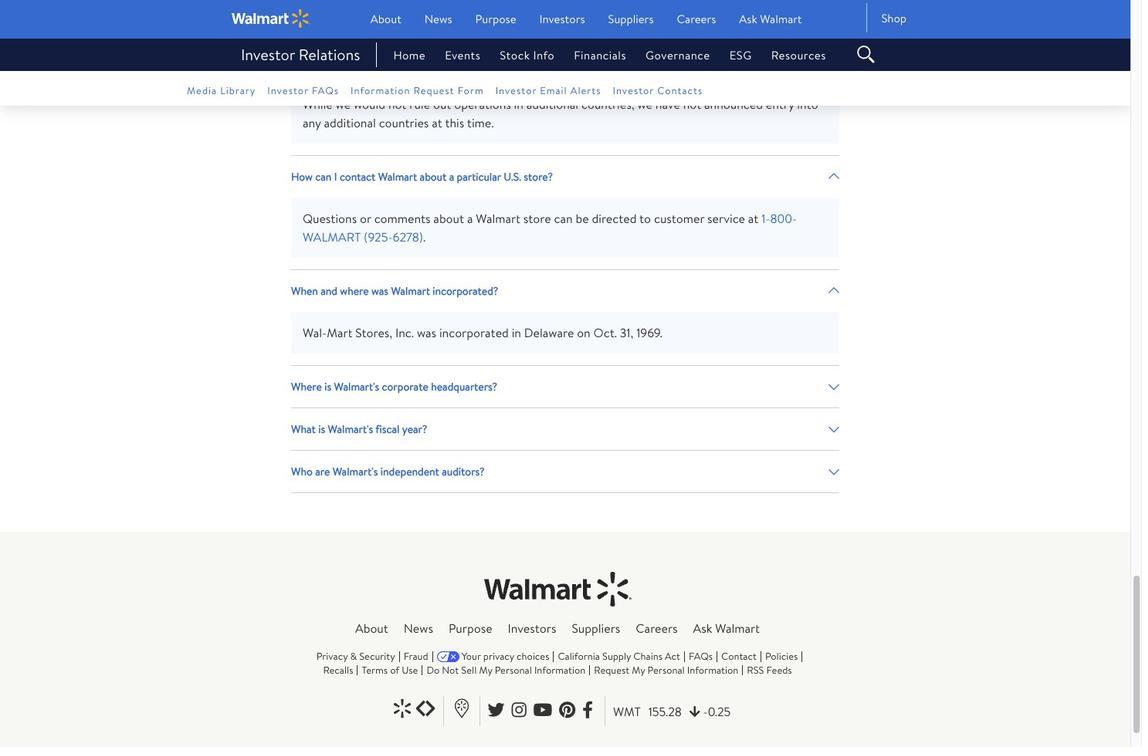 Task type: locate. For each thing, give the bounding box(es) containing it.
0 vertical spatial and
[[586, 0, 606, 17]]

was
[[372, 284, 389, 299], [417, 325, 437, 342]]

investor email alerts link
[[496, 83, 613, 98]]

1 horizontal spatial brands image
[[559, 703, 580, 720]]

walmart right the contact
[[378, 169, 417, 185]]

investor inside the investor contacts link
[[613, 83, 655, 97]]

about right the comments
[[434, 210, 464, 227]]

was right the inc.
[[417, 325, 437, 342]]

2 chevron up image from the top
[[829, 286, 840, 297]]

news link left 230
[[425, 11, 452, 27]]

0 vertical spatial suppliers link
[[608, 11, 654, 27]]

1 horizontal spatial any
[[469, 55, 485, 71]]

fraud link
[[404, 650, 428, 664]]

news link up 'fraud'
[[404, 621, 433, 638]]

walmart's right are
[[333, 465, 378, 480]]

chevron down image inside where is walmart's corporate headquarters? dropdown button
[[829, 382, 840, 393]]

investors up choices
[[508, 621, 557, 638]]

library
[[220, 83, 256, 97]]

0 vertical spatial chevron down image
[[829, 382, 840, 393]]

2 brands image from the left
[[534, 703, 557, 720]]

main content
[[0, 0, 1131, 533]]

1 vertical spatial ask walmart link
[[694, 621, 760, 638]]

we
[[336, 96, 351, 113], [638, 96, 653, 113]]

investor relations
[[241, 44, 360, 65]]

0 vertical spatial about
[[371, 11, 402, 27]]

0 horizontal spatial was
[[372, 284, 389, 299]]

purpose up your
[[449, 621, 493, 638]]

menu
[[374, 47, 843, 63]]

investors link up choices
[[508, 621, 557, 638]]

information request form link
[[351, 83, 496, 98]]

chevron down image up chevron down image
[[829, 382, 840, 393]]

financials link
[[555, 47, 627, 63]]

can left be
[[554, 210, 573, 227]]

ask walmart up contact link on the bottom right
[[694, 621, 760, 638]]

1 horizontal spatial we
[[638, 96, 653, 113]]

brands image down do not sell my personal information link
[[488, 703, 509, 720]]

0 vertical spatial is
[[325, 380, 332, 395]]

at left 1-
[[749, 210, 759, 227]]

about for purpose link for careers link to the bottom
[[355, 621, 389, 638]]

was inside dropdown button
[[372, 284, 389, 299]]

chevron down image inside who are walmart's independent auditors? "dropdown button"
[[829, 467, 840, 478]]

news for news link for purpose link related to topmost careers link
[[425, 11, 452, 27]]

0 vertical spatial investors link
[[540, 11, 585, 27]]

any inside dropdown button
[[469, 55, 485, 71]]

request my personal information
[[594, 664, 739, 678]]

any down while
[[303, 115, 321, 132]]

1 vertical spatial additional
[[324, 115, 376, 132]]

is
[[291, 55, 298, 71]]

email
[[540, 83, 568, 97]]

my right supply on the right of the page
[[632, 664, 646, 678]]

about for purpose link related to topmost careers link
[[371, 11, 402, 27]]

0 horizontal spatial into
[[448, 55, 467, 71]]

1 horizontal spatial additional
[[527, 96, 579, 113]]

suppliers link up financials
[[608, 11, 654, 27]]

esg
[[730, 47, 752, 63]]

1 vertical spatial news link
[[404, 621, 433, 638]]

1 vertical spatial walmart's
[[328, 422, 373, 438]]

brands image
[[512, 703, 531, 720], [534, 703, 557, 720], [583, 703, 597, 720]]

into inside dropdown button
[[448, 55, 467, 71]]

0 horizontal spatial a
[[449, 169, 455, 185]]

faqs down relations
[[312, 83, 339, 97]]

customer
[[654, 210, 705, 227]]

was right where at top left
[[372, 284, 389, 299]]

faqs inside 'investor faqs' link
[[312, 83, 339, 97]]

relations
[[299, 44, 360, 65]]

news inside footer
[[404, 621, 433, 638]]

ask walmart for careers link to the bottom
[[694, 621, 760, 638]]

shop
[[882, 10, 907, 26]]

is inside dropdown button
[[318, 422, 325, 438]]

entry
[[766, 96, 795, 113]]

careers
[[677, 11, 717, 27], [636, 621, 678, 638]]

careers link
[[677, 11, 717, 27], [636, 621, 678, 638]]

or
[[360, 210, 372, 227]]

terms
[[362, 664, 388, 678]]

not right have
[[683, 96, 702, 113]]

walmart's for corporate
[[334, 380, 380, 395]]

request down is walmart considering expansion into any other countries?
[[414, 83, 455, 97]]

walmart
[[303, 229, 361, 246]]

0 vertical spatial faqs
[[312, 83, 339, 97]]

suppliers
[[608, 11, 654, 27], [572, 621, 621, 638]]

0 vertical spatial request
[[414, 83, 455, 97]]

can
[[315, 169, 332, 185], [554, 210, 573, 227]]

chevron down image
[[829, 382, 840, 393], [829, 467, 840, 478]]

0 horizontal spatial and
[[321, 284, 338, 299]]

about left 'particular'
[[420, 169, 447, 185]]

2 vertical spatial walmart's
[[333, 465, 378, 480]]

corporate
[[382, 380, 429, 395]]

comments
[[374, 210, 431, 227]]

directed
[[592, 210, 637, 227]]

in right operations
[[514, 96, 524, 113]]

chevron down image for where is walmart's corporate headquarters?
[[829, 382, 840, 393]]

chevron down image down chevron down image
[[829, 467, 840, 478]]

suppliers link up california
[[572, 621, 621, 638]]

1 vertical spatial ask walmart
[[694, 621, 760, 638]]

a
[[449, 169, 455, 185], [467, 210, 473, 227]]

into up form
[[448, 55, 467, 71]]

0 vertical spatial into
[[448, 55, 467, 71]]

walmart left the store
[[476, 210, 521, 227]]

2 horizontal spatial brands image
[[583, 703, 597, 720]]

purpose link for topmost careers link
[[476, 11, 517, 27]]

privacy & security
[[317, 650, 395, 664]]

1 vertical spatial can
[[554, 210, 573, 227]]

incorporated
[[440, 325, 509, 342]]

careers up "chains"
[[636, 621, 678, 638]]

walmart's inside "dropdown button"
[[333, 465, 378, 480]]

what is walmart's fiscal year? button
[[291, 409, 840, 451]]

privacy & security link
[[317, 650, 395, 664]]

1 vertical spatial suppliers link
[[572, 621, 621, 638]]

1 horizontal spatial brands image
[[534, 703, 557, 720]]

0 vertical spatial can
[[315, 169, 332, 185]]

2 brands image from the left
[[559, 703, 580, 720]]

investors for investors link associated with purpose link related to topmost careers link
[[540, 11, 585, 27]]

walrmat logo with white text image
[[232, 9, 310, 28]]

of
[[390, 664, 400, 678]]

0 horizontal spatial brands image
[[488, 703, 509, 720]]

2 chevron down image from the top
[[829, 467, 840, 478]]

and left members
[[586, 0, 606, 17]]

0 horizontal spatial personal
[[495, 664, 532, 678]]

purpose link up stock on the top of page
[[476, 11, 517, 27]]

0 vertical spatial ask
[[740, 11, 758, 27]]

purpose for purpose link for careers link to the bottom
[[449, 621, 493, 638]]

1 vertical spatial was
[[417, 325, 437, 342]]

walmart's inside dropdown button
[[334, 380, 380, 395]]

chevron up image inside the when and where was walmart incorporated? dropdown button
[[829, 286, 840, 297]]

0 horizontal spatial request
[[414, 83, 455, 97]]

investor down walrmat logo with white text
[[241, 44, 295, 65]]

oct.
[[594, 325, 617, 342]]

feeds
[[767, 664, 792, 678]]

0.25
[[708, 704, 731, 721]]

1 chevron up image from the top
[[829, 172, 840, 183]]

wmt
[[613, 704, 641, 721]]

1 brands image from the left
[[512, 703, 531, 720]]

about link up home link
[[371, 11, 402, 27]]

in left delaware
[[512, 325, 522, 342]]

about up home link
[[371, 11, 402, 27]]

a down 'particular'
[[467, 210, 473, 227]]

what
[[291, 422, 316, 438]]

walmart's inside dropdown button
[[328, 422, 373, 438]]

act
[[665, 650, 681, 664]]

click to open search image
[[854, 47, 878, 58]]

1 horizontal spatial into
[[798, 96, 819, 113]]

1 vertical spatial into
[[798, 96, 819, 113]]

walmart's left fiscal
[[328, 422, 373, 438]]

request
[[414, 83, 455, 97], [594, 664, 630, 678]]

at left this
[[432, 115, 443, 132]]

investor
[[241, 44, 295, 65], [268, 83, 309, 97], [496, 83, 537, 97], [613, 83, 655, 97]]

is right what
[[318, 422, 325, 438]]

into right entry
[[798, 96, 819, 113]]

rss feeds
[[747, 664, 792, 678]]

investors link
[[540, 11, 585, 27], [508, 621, 557, 638]]

do not sell my personal information
[[427, 664, 586, 678]]

investor down other in the top left of the page
[[496, 83, 537, 97]]

1 vertical spatial purpose link
[[449, 621, 493, 638]]

31,
[[620, 325, 634, 342]]

0 horizontal spatial not
[[389, 96, 407, 113]]

is
[[325, 380, 332, 395], [318, 422, 325, 438]]

about
[[420, 169, 447, 185], [434, 210, 464, 227]]

brands image down policies recalls
[[559, 703, 580, 720]]

any inside while we would not rule out operations in additional countries, we have not announced entry into any additional countries at this time.
[[303, 115, 321, 132]]

ask walmart up resources 'link'
[[740, 11, 802, 27]]

1 vertical spatial about link
[[355, 621, 389, 638]]

ask
[[740, 11, 758, 27], [694, 621, 713, 638]]

rss
[[747, 664, 765, 678]]

a left 'particular'
[[449, 169, 455, 185]]

0 horizontal spatial we
[[336, 96, 351, 113]]

footer
[[0, 533, 1131, 748]]

we left have
[[638, 96, 653, 113]]

fiscal
[[376, 422, 400, 438]]

news up 'fraud'
[[404, 621, 433, 638]]

walmart up resources 'link'
[[760, 11, 802, 27]]

0 vertical spatial ask walmart link
[[740, 11, 802, 27]]

can left i
[[315, 169, 332, 185]]

3 brands image from the left
[[583, 703, 597, 720]]

information
[[351, 83, 411, 97], [535, 664, 586, 678], [687, 664, 739, 678]]

who are walmart's independent auditors?
[[291, 465, 485, 480]]

brands image down policies recalls
[[534, 703, 557, 720]]

request left "chains"
[[594, 664, 630, 678]]

purpose up stock on the top of page
[[476, 11, 517, 27]]

your privacy choices link
[[437, 650, 550, 664]]

investor inside investor email alerts link
[[496, 83, 537, 97]]

0 vertical spatial walmart's
[[334, 380, 380, 395]]

investors for investors link related to purpose link for careers link to the bottom
[[508, 621, 557, 638]]

purpose link up your
[[449, 621, 493, 638]]

weekly
[[662, 0, 698, 17]]

any left other in the top left of the page
[[469, 55, 485, 71]]

brands image down do not sell my personal information
[[512, 703, 531, 720]]

my right the sell
[[479, 664, 493, 678]]

and
[[586, 0, 606, 17], [321, 284, 338, 299]]

is for what
[[318, 422, 325, 438]]

1 horizontal spatial and
[[586, 0, 606, 17]]

careers link up "chains"
[[636, 621, 678, 638]]

request inside information request form link
[[414, 83, 455, 97]]

chevron up image for questions or comments about a walmart store can be directed to customer service at
[[829, 172, 840, 183]]

main content containing walmart serves approximately 230 million customers and members weekly worldwide.
[[0, 0, 1131, 533]]

0 horizontal spatial my
[[479, 664, 493, 678]]

financials
[[574, 47, 627, 63]]

1 my from the left
[[479, 664, 493, 678]]

particular
[[457, 169, 501, 185]]

1 horizontal spatial my
[[632, 664, 646, 678]]

customers
[[528, 0, 583, 17]]

careers for careers link to the bottom
[[636, 621, 678, 638]]

0 horizontal spatial can
[[315, 169, 332, 185]]

wal-mart stores, inc. was incorporated in delaware on oct. 31, 1969.
[[303, 325, 663, 342]]

a inside dropdown button
[[449, 169, 455, 185]]

in inside while we would not rule out operations in additional countries, we have not announced entry into any additional countries at this time.
[[514, 96, 524, 113]]

0 vertical spatial news link
[[425, 11, 452, 27]]

walmart's up 'what is walmart's fiscal year?'
[[334, 380, 380, 395]]

0 horizontal spatial ask
[[694, 621, 713, 638]]

investor inside 'investor faqs' link
[[268, 83, 309, 97]]

home link
[[374, 47, 426, 63]]

suppliers up california
[[572, 621, 621, 638]]

0 vertical spatial a
[[449, 169, 455, 185]]

privacy
[[317, 650, 348, 664]]

investor down is
[[268, 83, 309, 97]]

and right when
[[321, 284, 338, 299]]

resources
[[772, 47, 827, 63]]

1 horizontal spatial not
[[683, 96, 702, 113]]

0 vertical spatial ask walmart
[[740, 11, 802, 27]]

1 vertical spatial at
[[749, 210, 759, 227]]

not up countries
[[389, 96, 407, 113]]

0 vertical spatial any
[[469, 55, 485, 71]]

ask walmart link up resources 'link'
[[740, 11, 802, 27]]

0 horizontal spatial at
[[432, 115, 443, 132]]

ask walmart link up contact link on the bottom right
[[694, 621, 760, 638]]

is for where
[[325, 380, 332, 395]]

0 horizontal spatial brands image
[[512, 703, 531, 720]]

-0.25
[[701, 704, 731, 721]]

members
[[609, 0, 659, 17]]

0 vertical spatial news
[[425, 11, 452, 27]]

ask up 'faqs' link
[[694, 621, 713, 638]]

investors up info
[[540, 11, 585, 27]]

1 vertical spatial careers
[[636, 621, 678, 638]]

1 vertical spatial investors
[[508, 621, 557, 638]]

0 vertical spatial careers
[[677, 11, 717, 27]]

faqs right the "act"
[[689, 650, 713, 664]]

1 horizontal spatial personal
[[648, 664, 685, 678]]

investors link for purpose link related to topmost careers link
[[540, 11, 585, 27]]

careers link up governance
[[677, 11, 717, 27]]

investor left have
[[613, 83, 655, 97]]

1 personal from the left
[[495, 664, 532, 678]]

news left 230
[[425, 11, 452, 27]]

purpose for purpose link related to topmost careers link
[[476, 11, 517, 27]]

chevron up image inside how can i contact walmart about a particular u.s. store? dropdown button
[[829, 172, 840, 183]]

1 vertical spatial a
[[467, 210, 473, 227]]

chevron up image
[[829, 172, 840, 183], [829, 286, 840, 297]]

1 vertical spatial about
[[434, 210, 464, 227]]

about link up security
[[355, 621, 389, 638]]

about link
[[371, 11, 402, 27], [355, 621, 389, 638]]

news for news link associated with purpose link for careers link to the bottom
[[404, 621, 433, 638]]

0 horizontal spatial information
[[351, 83, 411, 97]]

0 vertical spatial purpose
[[476, 11, 517, 27]]

1 vertical spatial investors link
[[508, 621, 557, 638]]

time.
[[467, 115, 494, 132]]

0 vertical spatial investors
[[540, 11, 585, 27]]

can inside dropdown button
[[315, 169, 332, 185]]

news
[[425, 11, 452, 27], [404, 621, 433, 638]]

1 vertical spatial chevron up image
[[829, 286, 840, 297]]

0 vertical spatial in
[[514, 96, 524, 113]]

menu containing home
[[374, 47, 843, 63]]

1 vertical spatial news
[[404, 621, 433, 638]]

0 vertical spatial about link
[[371, 11, 402, 27]]

brands image left wmt
[[583, 703, 597, 720]]

1 chevron down image from the top
[[829, 382, 840, 393]]

0 horizontal spatial faqs
[[312, 83, 339, 97]]

1 vertical spatial ask
[[694, 621, 713, 638]]

0 vertical spatial suppliers
[[608, 11, 654, 27]]

stock info
[[500, 47, 555, 63]]

california supply chains act
[[558, 650, 681, 664]]

1 vertical spatial any
[[303, 115, 321, 132]]

events
[[445, 47, 481, 63]]

ask up esg
[[740, 11, 758, 27]]

is inside dropdown button
[[325, 380, 332, 395]]

careers up governance
[[677, 11, 717, 27]]

is walmart considering expansion into any other countries? button
[[291, 42, 840, 84]]

0 vertical spatial at
[[432, 115, 443, 132]]

into inside while we would not rule out operations in additional countries, we have not announced entry into any additional countries at this time.
[[798, 96, 819, 113]]

investor for investor email alerts
[[496, 83, 537, 97]]

we right while
[[336, 96, 351, 113]]

1 vertical spatial purpose
[[449, 621, 493, 638]]

investors link up info
[[540, 11, 585, 27]]

1 horizontal spatial request
[[594, 664, 630, 678]]

0 vertical spatial was
[[372, 284, 389, 299]]

about up security
[[355, 621, 389, 638]]

0 horizontal spatial any
[[303, 115, 321, 132]]

purpose inside footer
[[449, 621, 493, 638]]

0 vertical spatial additional
[[527, 96, 579, 113]]

1 vertical spatial about
[[355, 621, 389, 638]]

1 vertical spatial chevron down image
[[829, 467, 840, 478]]

is right where on the bottom left
[[325, 380, 332, 395]]

1 vertical spatial and
[[321, 284, 338, 299]]

1 horizontal spatial faqs
[[689, 650, 713, 664]]

investor faqs
[[268, 83, 339, 97]]

security
[[359, 650, 395, 664]]

0 vertical spatial purpose link
[[476, 11, 517, 27]]

suppliers up financials
[[608, 11, 654, 27]]

any
[[469, 55, 485, 71], [303, 115, 321, 132]]

investors
[[540, 11, 585, 27], [508, 621, 557, 638]]

when
[[291, 284, 318, 299]]

while
[[303, 96, 333, 113]]

terms of use link
[[362, 664, 418, 678]]

brands image
[[488, 703, 509, 720], [559, 703, 580, 720]]

announced
[[705, 96, 763, 113]]

1 vertical spatial is
[[318, 422, 325, 438]]

terms of use
[[362, 664, 418, 678]]

0 vertical spatial about
[[420, 169, 447, 185]]



Task type: describe. For each thing, give the bounding box(es) containing it.
inc.
[[396, 325, 414, 342]]

contacts
[[658, 83, 703, 97]]

1 vertical spatial careers link
[[636, 621, 678, 638]]

230
[[466, 0, 486, 17]]

privacy
[[484, 650, 515, 664]]

use
[[402, 664, 418, 678]]

events link
[[426, 47, 481, 63]]

california consumer privacy act (ccpa) opt-out icon image
[[437, 652, 459, 663]]

800-
[[771, 210, 797, 227]]

independent
[[381, 465, 440, 480]]

1 vertical spatial in
[[512, 325, 522, 342]]

year?
[[402, 422, 428, 438]]

your privacy choices
[[459, 650, 550, 664]]

delaware
[[524, 325, 574, 342]]

how can i contact walmart about a particular u.s. store?
[[291, 169, 553, 185]]

walmart left serves
[[303, 0, 347, 17]]

governance link
[[627, 47, 711, 63]]

investor for investor contacts
[[613, 83, 655, 97]]

wal-
[[303, 325, 327, 342]]

home
[[394, 47, 426, 63]]

purpose link for careers link to the bottom
[[449, 621, 493, 638]]

and inside dropdown button
[[321, 284, 338, 299]]

governance
[[646, 47, 711, 63]]

considering
[[343, 55, 397, 71]]

countries
[[379, 115, 429, 132]]

chains
[[634, 650, 663, 664]]

investor contacts
[[613, 83, 703, 97]]

2 personal from the left
[[648, 664, 685, 678]]

about link for news link associated with purpose link for careers link to the bottom
[[355, 621, 389, 638]]

questions
[[303, 210, 357, 227]]

info
[[533, 47, 555, 63]]

2 horizontal spatial information
[[687, 664, 739, 678]]

where is walmart's corporate headquarters?
[[291, 380, 498, 395]]

1-800- walmart (925-6278)
[[303, 210, 797, 246]]

i
[[334, 169, 337, 185]]

how can i contact walmart about a particular u.s. store? button
[[291, 156, 840, 198]]

logo for walmart in black image
[[484, 573, 632, 608]]

who are walmart's independent auditors? button
[[291, 452, 840, 493]]

are
[[315, 465, 330, 480]]

auditors?
[[442, 465, 485, 480]]

shop link
[[868, 10, 907, 26]]

on
[[577, 325, 591, 342]]

walmart up the inc.
[[391, 284, 430, 299]]

mart
[[327, 325, 353, 342]]

chevron up image
[[829, 57, 840, 68]]

investor email alerts
[[496, 83, 602, 97]]

at inside while we would not rule out operations in additional countries, we have not announced entry into any additional countries at this time.
[[432, 115, 443, 132]]

where
[[291, 380, 322, 395]]

1 horizontal spatial information
[[535, 664, 586, 678]]

1 vertical spatial faqs
[[689, 650, 713, 664]]

about inside dropdown button
[[420, 169, 447, 185]]

policies
[[766, 650, 798, 664]]

&
[[350, 650, 357, 664]]

contact
[[340, 169, 376, 185]]

footer containing about
[[0, 533, 1131, 748]]

1 vertical spatial suppliers
[[572, 621, 621, 638]]

california supply chains act link
[[558, 650, 681, 664]]

1 horizontal spatial can
[[554, 210, 573, 227]]

news link for purpose link related to topmost careers link
[[425, 11, 452, 27]]

(925-
[[364, 229, 393, 246]]

investors link for purpose link for careers link to the bottom
[[508, 621, 557, 638]]

investor faqs link
[[268, 83, 351, 98]]

chevron down image
[[829, 424, 840, 435]]

your
[[462, 650, 481, 664]]

1 horizontal spatial at
[[749, 210, 759, 227]]

0 horizontal spatial additional
[[324, 115, 376, 132]]

walmart right is
[[301, 55, 340, 71]]

news link for purpose link for careers link to the bottom
[[404, 621, 433, 638]]

ask walmart link for topmost careers link
[[740, 11, 802, 27]]

media
[[187, 83, 217, 97]]

when and where was walmart incorporated? button
[[291, 271, 840, 312]]

walmart up contact link on the bottom right
[[716, 621, 760, 638]]

stock info link
[[481, 47, 555, 63]]

1 horizontal spatial a
[[467, 210, 473, 227]]

rule
[[410, 96, 430, 113]]

2 my from the left
[[632, 664, 646, 678]]

wmt 155.28
[[613, 704, 682, 721]]

0 vertical spatial careers link
[[677, 11, 717, 27]]

1 vertical spatial request
[[594, 664, 630, 678]]

suppliers link for investors link related to purpose link for careers link to the bottom
[[572, 621, 621, 638]]

service
[[708, 210, 746, 227]]

1 we from the left
[[336, 96, 351, 113]]

suppliers link for investors link associated with purpose link related to topmost careers link
[[608, 11, 654, 27]]

resources link
[[752, 47, 827, 63]]

2 we from the left
[[638, 96, 653, 113]]

fraud
[[404, 650, 428, 664]]

walmart's for fiscal
[[328, 422, 373, 438]]

chevron up image for wal-mart stores, inc. was incorporated in delaware on oct. 31, 1969.
[[829, 286, 840, 297]]

expansion
[[399, 55, 446, 71]]

to
[[640, 210, 651, 227]]

stores,
[[356, 325, 393, 342]]

recalls link
[[323, 664, 353, 678]]

about link for news link for purpose link related to topmost careers link
[[371, 11, 402, 27]]

do
[[427, 664, 440, 678]]

1 horizontal spatial ask
[[740, 11, 758, 27]]

questions or comments about a walmart store can be directed to customer service at
[[303, 210, 762, 227]]

walmart's for independent
[[333, 465, 378, 480]]

contact
[[722, 650, 757, 664]]

2 not from the left
[[683, 96, 702, 113]]

worldwide.
[[701, 0, 758, 17]]

recalls
[[323, 664, 353, 678]]

chevron down image for who are walmart's independent auditors?
[[829, 467, 840, 478]]

not
[[442, 664, 459, 678]]

investor for investor relations
[[241, 44, 295, 65]]

investor for investor faqs
[[268, 83, 309, 97]]

approximately
[[387, 0, 463, 17]]

esg link
[[711, 47, 752, 63]]

1 not from the left
[[389, 96, 407, 113]]

1 horizontal spatial was
[[417, 325, 437, 342]]

media library link
[[187, 83, 268, 98]]

policies recalls
[[323, 650, 798, 678]]

store
[[524, 210, 551, 227]]

ask walmart link for careers link to the bottom
[[694, 621, 760, 638]]

california
[[558, 650, 600, 664]]

careers for topmost careers link
[[677, 11, 717, 27]]

-
[[704, 704, 708, 721]]

media library
[[187, 83, 256, 97]]

countries?
[[516, 55, 565, 71]]

1 brands image from the left
[[488, 703, 509, 720]]

ask walmart for topmost careers link
[[740, 11, 802, 27]]

do not sell my personal information link
[[427, 664, 586, 678]]

information inside main content
[[351, 83, 411, 97]]

1969.
[[637, 325, 663, 342]]



Task type: vqa. For each thing, say whether or not it's contained in the screenshot.
Ask associated with the bottom "Purpose" link's Ask Walmart link
yes



